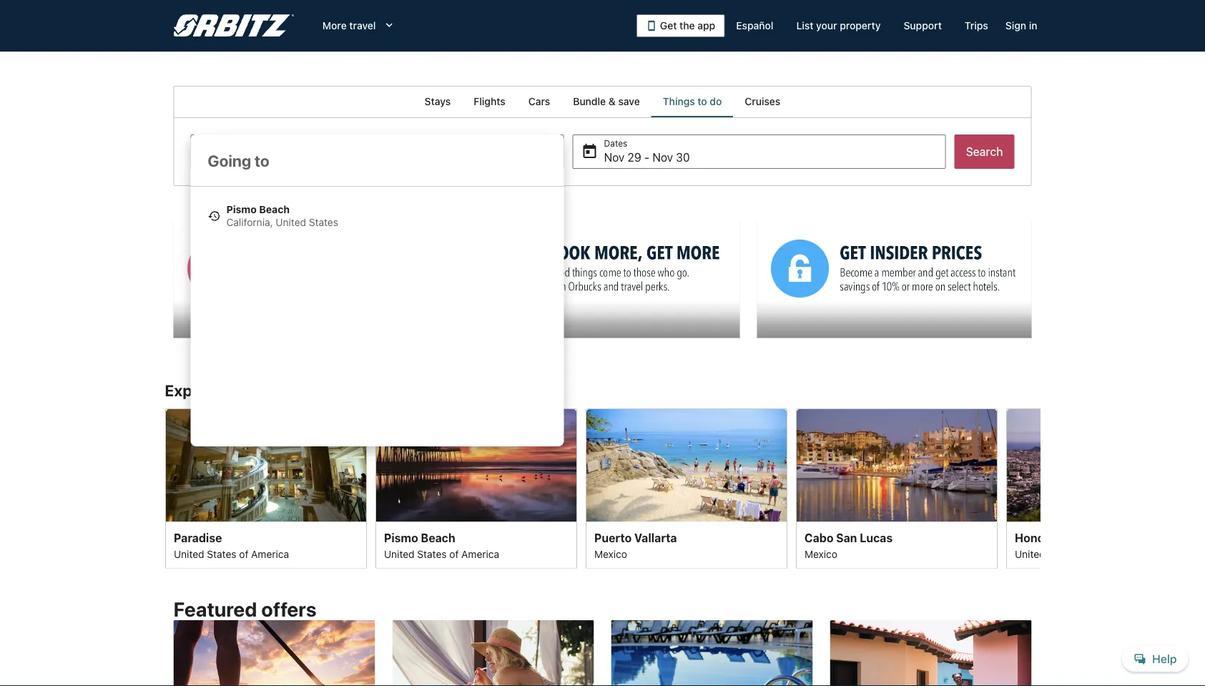 Task type: vqa. For each thing, say whether or not it's contained in the screenshot.
LGA (New York) (42)
no



Task type: locate. For each thing, give the bounding box(es) containing it.
list your property
[[797, 20, 881, 31]]

list your property link
[[785, 13, 893, 39]]

bundle & save link
[[562, 86, 652, 117]]

your
[[817, 20, 838, 31]]

0 vertical spatial beach
[[259, 204, 290, 215]]

nov 29 - nov 30
[[604, 151, 690, 164]]

stays link
[[413, 86, 462, 117]]

pismo beach featuring a sunset, views and tropical scenes image
[[375, 408, 577, 522]]

mexico down puerto
[[594, 548, 627, 560]]

things
[[663, 96, 695, 107]]

show next card image
[[1032, 480, 1049, 497]]

support link
[[893, 13, 954, 39]]

0 horizontal spatial america
[[251, 548, 289, 560]]

0 horizontal spatial nov
[[604, 151, 625, 164]]

america inside pismo beach united states of america
[[461, 548, 499, 560]]

get
[[660, 20, 677, 31]]

0 horizontal spatial pismo
[[226, 204, 257, 215]]

mexico inside puerto vallarta mexico
[[594, 548, 627, 560]]

america for paradise
[[251, 548, 289, 560]]

of inside paradise united states of america
[[239, 548, 248, 560]]

cabo san lucas mexico
[[805, 531, 893, 560]]

0 horizontal spatial mexico
[[594, 548, 627, 560]]

flights link
[[462, 86, 517, 117]]

save
[[619, 96, 640, 107]]

Going to text field
[[191, 135, 564, 186]]

small image
[[208, 210, 221, 223]]

pismo inside pismo beach california, united states
[[226, 204, 257, 215]]

america inside honolulu united states of america
[[1092, 548, 1130, 560]]

beach inside pismo beach united states of america
[[421, 531, 455, 544]]

1 horizontal spatial beach
[[421, 531, 455, 544]]

support
[[904, 20, 942, 31]]

honolulu
[[1015, 531, 1065, 544]]

america
[[251, 548, 289, 560], [461, 548, 499, 560], [1092, 548, 1130, 560]]

1 of from the left
[[239, 548, 248, 560]]

2 horizontal spatial of
[[1080, 548, 1090, 560]]

of inside pismo beach united states of america
[[449, 548, 459, 560]]

states
[[309, 216, 338, 228], [207, 548, 236, 560], [417, 548, 447, 560], [1048, 548, 1078, 560]]

america for honolulu
[[1092, 548, 1130, 560]]

united inside honolulu united states of america
[[1015, 548, 1046, 560]]

in
[[1030, 20, 1038, 31], [267, 381, 280, 400]]

1 vertical spatial in
[[267, 381, 280, 400]]

in right stays
[[267, 381, 280, 400]]

1 nov from the left
[[604, 151, 625, 164]]

puerto vallarta showing a beach, general coastal views and kayaking or canoeing image
[[586, 408, 788, 522]]

search button
[[955, 135, 1015, 169]]

pismo
[[226, 204, 257, 215], [384, 531, 418, 544]]

2 of from the left
[[449, 548, 459, 560]]

tab list containing stays
[[174, 86, 1032, 117]]

of for honolulu
[[1080, 548, 1090, 560]]

0 horizontal spatial beach
[[259, 204, 290, 215]]

beach
[[259, 204, 290, 215], [421, 531, 455, 544]]

to
[[698, 96, 708, 107]]

1 vertical spatial pismo
[[384, 531, 418, 544]]

0 horizontal spatial of
[[239, 548, 248, 560]]

2 nov from the left
[[653, 151, 673, 164]]

featured
[[174, 597, 257, 621]]

states inside pismo beach california, united states
[[309, 216, 338, 228]]

united
[[276, 216, 306, 228], [174, 548, 204, 560], [384, 548, 414, 560], [1015, 548, 1046, 560]]

app
[[698, 20, 716, 31]]

states inside paradise united states of america
[[207, 548, 236, 560]]

3 of from the left
[[1080, 548, 1090, 560]]

1 horizontal spatial pismo
[[384, 531, 418, 544]]

2 america from the left
[[461, 548, 499, 560]]

in right sign
[[1030, 20, 1038, 31]]

puerto
[[594, 531, 632, 544]]

mexico inside cabo san lucas mexico
[[805, 548, 838, 560]]

cabo
[[805, 531, 834, 544]]

1 horizontal spatial in
[[1030, 20, 1038, 31]]

0 vertical spatial pismo
[[226, 204, 257, 215]]

cruises link
[[734, 86, 792, 117]]

mexico down cabo
[[805, 548, 838, 560]]

1 horizontal spatial mexico
[[805, 548, 838, 560]]

pismo inside pismo beach united states of america
[[384, 531, 418, 544]]

2 mexico from the left
[[805, 548, 838, 560]]

las vegas featuring interior views image
[[165, 408, 367, 522]]

beach for pismo beach united states of america
[[421, 531, 455, 544]]

cruises
[[745, 96, 781, 107]]

travel
[[349, 20, 376, 31]]

1 mexico from the left
[[594, 548, 627, 560]]

sign in
[[1006, 20, 1038, 31]]

29
[[628, 151, 642, 164]]

marina cabo san lucas which includes a marina, a coastal town and night scenes image
[[796, 408, 998, 522]]

1 horizontal spatial america
[[461, 548, 499, 560]]

makiki - lower punchbowl - tantalus showing landscape views, a sunset and a city image
[[1007, 408, 1206, 522]]

tab list
[[174, 86, 1032, 117]]

30
[[676, 151, 690, 164]]

sign in button
[[1000, 13, 1044, 39]]

2 horizontal spatial america
[[1092, 548, 1130, 560]]

nov left 29
[[604, 151, 625, 164]]

vallarta
[[634, 531, 677, 544]]

1 vertical spatial beach
[[421, 531, 455, 544]]

of inside honolulu united states of america
[[1080, 548, 1090, 560]]

bundle
[[573, 96, 606, 107]]

1 horizontal spatial of
[[449, 548, 459, 560]]

nov
[[604, 151, 625, 164], [653, 151, 673, 164]]

1 america from the left
[[251, 548, 289, 560]]

cars link
[[517, 86, 562, 117]]

show previous card image
[[156, 480, 174, 497]]

español button
[[725, 13, 785, 39]]

paradise united states of america
[[174, 531, 289, 560]]

of
[[239, 548, 248, 560], [449, 548, 459, 560], [1080, 548, 1090, 560]]

1 horizontal spatial nov
[[653, 151, 673, 164]]

do
[[710, 96, 722, 107]]

more travel button
[[311, 13, 408, 39]]

bundle & save
[[573, 96, 640, 107]]

america inside paradise united states of america
[[251, 548, 289, 560]]

explore
[[165, 381, 220, 400]]

more
[[323, 20, 347, 31]]

mexico
[[594, 548, 627, 560], [805, 548, 838, 560]]

3 america from the left
[[1092, 548, 1130, 560]]

beach for pismo beach california, united states
[[259, 204, 290, 215]]

0 vertical spatial in
[[1030, 20, 1038, 31]]

nov right -
[[653, 151, 673, 164]]

beach inside pismo beach california, united states
[[259, 204, 290, 215]]

sign
[[1006, 20, 1027, 31]]

0 horizontal spatial in
[[267, 381, 280, 400]]

things to do
[[663, 96, 722, 107]]



Task type: describe. For each thing, give the bounding box(es) containing it.
states inside honolulu united states of america
[[1048, 548, 1078, 560]]

of for paradise
[[239, 548, 248, 560]]

in inside featured offers main content
[[267, 381, 280, 400]]

in inside sign in dropdown button
[[1030, 20, 1038, 31]]

get the app
[[660, 20, 716, 31]]

featured offers
[[174, 597, 317, 621]]

paradise
[[174, 531, 222, 544]]

the
[[680, 20, 695, 31]]

offers
[[261, 597, 317, 621]]

united inside paradise united states of america
[[174, 548, 204, 560]]

trips
[[965, 20, 989, 31]]

español
[[737, 20, 774, 31]]

stays
[[224, 381, 263, 400]]

trending
[[283, 381, 345, 400]]

states inside pismo beach united states of america
[[417, 548, 447, 560]]

property
[[840, 20, 881, 31]]

search
[[967, 145, 1004, 159]]

tab list inside featured offers main content
[[174, 86, 1032, 117]]

cars
[[529, 96, 550, 107]]

puerto vallarta mexico
[[594, 531, 677, 560]]

pismo beach united states of america
[[384, 531, 499, 560]]

explore stays in trending destinations
[[165, 381, 440, 400]]

destinations
[[349, 381, 440, 400]]

more travel
[[323, 20, 376, 31]]

pismo for pismo beach united states of america
[[384, 531, 418, 544]]

pismo beach california, united states
[[226, 204, 338, 228]]

honolulu united states of america
[[1015, 531, 1130, 560]]

california,
[[226, 216, 273, 228]]

united inside pismo beach california, united states
[[276, 216, 306, 228]]

nov 29 - nov 30 button
[[573, 135, 946, 169]]

lucas
[[860, 531, 893, 544]]

orbitz logo image
[[174, 14, 294, 37]]

list
[[797, 20, 814, 31]]

stays
[[425, 96, 451, 107]]

san
[[836, 531, 857, 544]]

pismo for pismo beach california, united states
[[226, 204, 257, 215]]

featured offers main content
[[0, 86, 1206, 686]]

-
[[645, 151, 650, 164]]

get the app link
[[637, 14, 725, 37]]

download the app button image
[[646, 20, 658, 31]]

things to do link
[[652, 86, 734, 117]]

united inside pismo beach united states of america
[[384, 548, 414, 560]]

&
[[609, 96, 616, 107]]

flights
[[474, 96, 506, 107]]

featured offers region
[[165, 589, 1041, 686]]

trips link
[[954, 13, 1000, 39]]

opens in a new window image
[[173, 221, 186, 234]]



